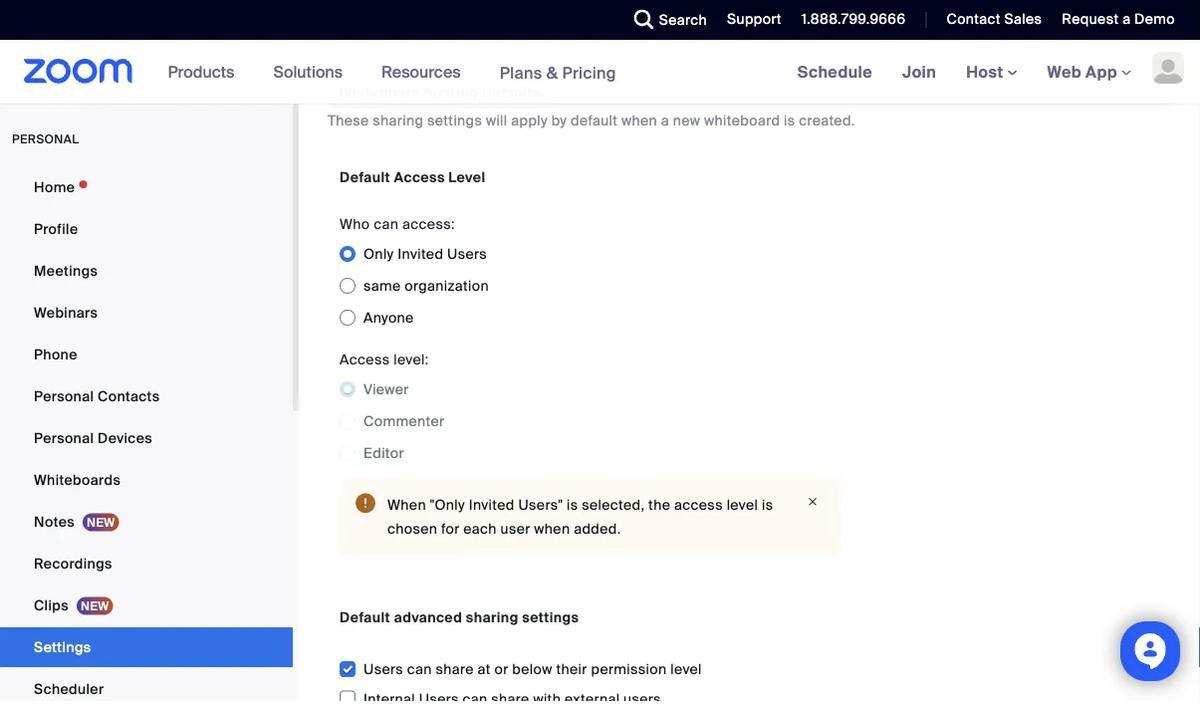 Task type: vqa. For each thing, say whether or not it's contained in the screenshot.
App
yes



Task type: describe. For each thing, give the bounding box(es) containing it.
can for export
[[383, 2, 408, 21]]

pdf,
[[475, 2, 506, 21]]

recordings link
[[0, 544, 293, 584]]

or
[[495, 661, 509, 679]]

default access level
[[340, 168, 486, 186]]

1 horizontal spatial sharing
[[466, 608, 519, 627]]

whiteboard
[[704, 111, 780, 130]]

commenter
[[364, 412, 445, 431]]

selected,
[[582, 496, 645, 514]]

default advanced sharing settings
[[340, 608, 579, 627]]

added.
[[574, 520, 621, 538]]

defaults
[[482, 83, 540, 102]]

users can share at or below their permission level
[[364, 661, 702, 679]]

access
[[674, 496, 723, 514]]

each
[[464, 520, 497, 538]]

phone link
[[0, 335, 293, 375]]

will
[[486, 111, 508, 130]]

organization
[[405, 277, 489, 295]]

web
[[1048, 61, 1082, 82]]

0 horizontal spatial access
[[340, 350, 390, 369]]

advanced
[[394, 608, 463, 627]]

level
[[449, 168, 486, 186]]

for
[[441, 520, 460, 538]]

devices
[[98, 429, 152, 447]]

contact
[[947, 10, 1001, 28]]

when "only invited users" is selected, the access level is chosen for each user when added. alert
[[340, 477, 841, 557]]

settings link
[[0, 628, 293, 667]]

home link
[[0, 167, 293, 207]]

resources button
[[382, 40, 470, 104]]

notes link
[[0, 502, 293, 542]]

level for access
[[727, 496, 758, 514]]

formats
[[582, 2, 634, 21]]

scheduler link
[[0, 669, 293, 701]]

profile link
[[0, 209, 293, 249]]

personal for personal contacts
[[34, 387, 94, 405]]

personal devices
[[34, 429, 152, 447]]

when inside 'whiteboard sharing defaults these sharing settings will apply by default when a new whiteboard is created.'
[[622, 111, 658, 130]]

viewer
[[364, 380, 409, 399]]

csv
[[549, 2, 578, 21]]

web app
[[1048, 61, 1118, 82]]

below
[[512, 661, 553, 679]]

solutions
[[273, 61, 343, 82]]

share
[[436, 661, 474, 679]]

notes
[[34, 513, 75, 531]]

"only
[[430, 496, 465, 514]]

is inside 'whiteboard sharing defaults these sharing settings will apply by default when a new whiteboard is created.'
[[784, 111, 795, 130]]

search
[[659, 10, 707, 29]]

product information navigation
[[153, 40, 631, 105]]

profile
[[34, 220, 78, 238]]

settings
[[34, 638, 91, 656]]

webinars
[[34, 303, 98, 322]]

settings inside 'whiteboard sharing defaults these sharing settings will apply by default when a new whiteboard is created.'
[[427, 111, 482, 130]]

1.888.799.9666
[[802, 10, 906, 28]]

users inside who can access: option group
[[447, 245, 487, 263]]

who
[[340, 215, 370, 233]]

zoom logo image
[[24, 59, 133, 84]]

whiteboard sharing defaults these sharing settings will apply by default when a new whiteboard is created.
[[328, 83, 855, 130]]

whiteboards link
[[0, 460, 293, 500]]

web app button
[[1048, 61, 1132, 82]]

whiteboard
[[340, 83, 420, 102]]

clips
[[34, 596, 69, 615]]

in
[[460, 2, 472, 21]]

1 horizontal spatial settings
[[522, 608, 579, 627]]

default for default advanced sharing settings
[[340, 608, 390, 627]]

search button
[[619, 0, 712, 40]]

users"
[[518, 496, 563, 514]]

request a demo
[[1062, 10, 1176, 28]]

users for share
[[364, 661, 404, 679]]

schedule link
[[783, 40, 888, 104]]

same organization
[[364, 277, 489, 295]]

meetings link
[[0, 251, 293, 291]]

personal for personal devices
[[34, 429, 94, 447]]

host
[[966, 61, 1008, 82]]

same
[[364, 277, 401, 295]]

pricing
[[562, 62, 617, 83]]

sharing inside 'whiteboard sharing defaults these sharing settings will apply by default when a new whiteboard is created.'
[[373, 111, 424, 130]]

access level:
[[340, 350, 429, 369]]

home
[[34, 178, 75, 196]]

0 horizontal spatial is
[[567, 496, 578, 514]]

level for permission
[[671, 661, 702, 679]]

1 horizontal spatial is
[[762, 496, 773, 514]]

profile picture image
[[1153, 52, 1184, 84]]

1 horizontal spatial a
[[1123, 10, 1131, 28]]

products button
[[168, 40, 243, 104]]



Task type: locate. For each thing, give the bounding box(es) containing it.
app
[[1086, 61, 1118, 82]]

personal devices link
[[0, 418, 293, 458]]

0 horizontal spatial level
[[671, 661, 702, 679]]

banner
[[0, 40, 1200, 105]]

users up organization
[[447, 245, 487, 263]]

schedule
[[798, 61, 873, 82]]

recordings
[[34, 554, 112, 573]]

1 horizontal spatial access
[[394, 168, 445, 186]]

1 vertical spatial when
[[534, 520, 570, 538]]

resources
[[382, 61, 461, 82]]

0 horizontal spatial settings
[[427, 111, 482, 130]]

at
[[478, 661, 491, 679]]

2 default from the top
[[340, 608, 390, 627]]

contact sales
[[947, 10, 1042, 28]]

personal contacts link
[[0, 377, 293, 416]]

users down advanced
[[364, 661, 404, 679]]

1 horizontal spatial when
[[622, 111, 658, 130]]

2 vertical spatial users
[[364, 661, 404, 679]]

settings down sharing
[[427, 111, 482, 130]]

1 vertical spatial personal
[[34, 429, 94, 447]]

sharing down whiteboard
[[373, 111, 424, 130]]

0 vertical spatial can
[[383, 2, 408, 21]]

1 vertical spatial can
[[374, 215, 399, 233]]

1 horizontal spatial level
[[727, 496, 758, 514]]

personal contacts
[[34, 387, 160, 405]]

only
[[364, 245, 394, 263]]

2 horizontal spatial is
[[784, 111, 795, 130]]

1 horizontal spatial invited
[[469, 496, 515, 514]]

default up who
[[340, 168, 390, 186]]

user
[[501, 520, 531, 538]]

0 horizontal spatial when
[[534, 520, 570, 538]]

a left demo at the top right
[[1123, 10, 1131, 28]]

level
[[727, 496, 758, 514], [671, 661, 702, 679]]

users
[[340, 2, 380, 21], [447, 245, 487, 263], [364, 661, 404, 679]]

settings up users can share at or below their permission level
[[522, 608, 579, 627]]

host button
[[966, 61, 1018, 82]]

clips link
[[0, 586, 293, 626]]

request
[[1062, 10, 1119, 28]]

contacts
[[98, 387, 160, 405]]

1 vertical spatial users
[[447, 245, 487, 263]]

level right permission
[[671, 661, 702, 679]]

is right "users""
[[567, 496, 578, 514]]

1 vertical spatial default
[[340, 608, 390, 627]]

0 horizontal spatial invited
[[398, 245, 444, 263]]

when right default
[[622, 111, 658, 130]]

2 vertical spatial can
[[407, 661, 432, 679]]

personal
[[12, 131, 79, 147]]

personal down phone
[[34, 387, 94, 405]]

support
[[727, 10, 782, 28]]

0 vertical spatial invited
[[398, 245, 444, 263]]

0 vertical spatial sharing
[[373, 111, 424, 130]]

who can access: option group
[[340, 238, 841, 334]]

1 personal from the top
[[34, 387, 94, 405]]

can left 'share'
[[407, 661, 432, 679]]

0 vertical spatial personal
[[34, 387, 94, 405]]

0 vertical spatial level
[[727, 496, 758, 514]]

1 vertical spatial invited
[[469, 496, 515, 514]]

default
[[571, 111, 618, 130]]

new
[[673, 111, 701, 130]]

plans & pricing
[[500, 62, 617, 83]]

their
[[556, 661, 587, 679]]

1 vertical spatial access
[[340, 350, 390, 369]]

personal menu menu
[[0, 167, 293, 701]]

is left close image
[[762, 496, 773, 514]]

whiteboard sharing defaults element
[[328, 78, 1172, 701]]

plans & pricing link
[[500, 62, 617, 83], [500, 62, 617, 83]]

support link
[[712, 0, 787, 40], [727, 10, 782, 28]]

users up product information navigation
[[340, 2, 380, 21]]

by
[[552, 111, 567, 130]]

is left created.
[[784, 111, 795, 130]]

0 horizontal spatial sharing
[[373, 111, 424, 130]]

close image
[[801, 493, 825, 511]]

the
[[649, 496, 671, 514]]

meetings
[[34, 262, 98, 280]]

when "only invited users" is selected, the access level is chosen for each user when added.
[[388, 496, 773, 538]]

0 horizontal spatial a
[[661, 111, 670, 130]]

permission
[[591, 661, 667, 679]]

a left new
[[661, 111, 670, 130]]

2 personal from the top
[[34, 429, 94, 447]]

personal
[[34, 387, 94, 405], [34, 429, 94, 447]]

access
[[394, 168, 445, 186], [340, 350, 390, 369]]

level inside when "only invited users" is selected, the access level is chosen for each user when added.
[[727, 496, 758, 514]]

invited inside who can access: option group
[[398, 245, 444, 263]]

sales
[[1005, 10, 1042, 28]]

editor
[[364, 444, 404, 462]]

warning image
[[356, 493, 376, 513]]

sharing up at
[[466, 608, 519, 627]]

invited down access:
[[398, 245, 444, 263]]

access left level
[[394, 168, 445, 186]]

a inside 'whiteboard sharing defaults these sharing settings will apply by default when a new whiteboard is created.'
[[661, 111, 670, 130]]

when inside when "only invited users" is selected, the access level is chosen for each user when added.
[[534, 520, 570, 538]]

is
[[784, 111, 795, 130], [567, 496, 578, 514], [762, 496, 773, 514]]

can up the only at the top left of page
[[374, 215, 399, 233]]

sharing
[[424, 83, 478, 102]]

created.
[[799, 111, 855, 130]]

level right access
[[727, 496, 758, 514]]

default left advanced
[[340, 608, 390, 627]]

0 vertical spatial access
[[394, 168, 445, 186]]

anyone
[[364, 309, 414, 327]]

can for share
[[407, 661, 432, 679]]

0 vertical spatial when
[[622, 111, 658, 130]]

sharing
[[373, 111, 424, 130], [466, 608, 519, 627]]

can left export
[[383, 2, 408, 21]]

phone
[[34, 345, 77, 364]]

when down "users""
[[534, 520, 570, 538]]

meetings navigation
[[783, 40, 1200, 105]]

default
[[340, 168, 390, 186], [340, 608, 390, 627]]

1.888.799.9666 button
[[787, 0, 911, 40], [802, 10, 906, 28]]

1 vertical spatial settings
[[522, 608, 579, 627]]

join link
[[888, 40, 952, 104]]

can for access:
[[374, 215, 399, 233]]

a
[[1123, 10, 1131, 28], [661, 111, 670, 130]]

png,
[[510, 2, 545, 21]]

users for export
[[340, 2, 380, 21]]

0 vertical spatial settings
[[427, 111, 482, 130]]

default for default access level
[[340, 168, 390, 186]]

invited up the each on the bottom left
[[469, 496, 515, 514]]

when
[[622, 111, 658, 130], [534, 520, 570, 538]]

1 vertical spatial level
[[671, 661, 702, 679]]

personal up "whiteboards"
[[34, 429, 94, 447]]

scheduler
[[34, 680, 104, 698]]

products
[[168, 61, 235, 82]]

plans
[[500, 62, 542, 83]]

access:
[[402, 215, 455, 233]]

chosen
[[388, 520, 438, 538]]

export
[[412, 2, 456, 21]]

whiteboards
[[34, 471, 121, 489]]

1 vertical spatial sharing
[[466, 608, 519, 627]]

these
[[328, 111, 369, 130]]

1 vertical spatial a
[[661, 111, 670, 130]]

who can access:
[[340, 215, 455, 233]]

contact sales link
[[932, 0, 1047, 40], [947, 10, 1042, 28]]

0 vertical spatial default
[[340, 168, 390, 186]]

demo
[[1135, 10, 1176, 28]]

1 default from the top
[[340, 168, 390, 186]]

when
[[388, 496, 426, 514]]

0 vertical spatial a
[[1123, 10, 1131, 28]]

access level: option group
[[340, 374, 841, 469]]

&
[[547, 62, 558, 83]]

banner containing products
[[0, 40, 1200, 105]]

only invited users
[[364, 245, 487, 263]]

access up viewer
[[340, 350, 390, 369]]

apply
[[511, 111, 548, 130]]

invited inside when "only invited users" is selected, the access level is chosen for each user when added.
[[469, 496, 515, 514]]

0 vertical spatial users
[[340, 2, 380, 21]]



